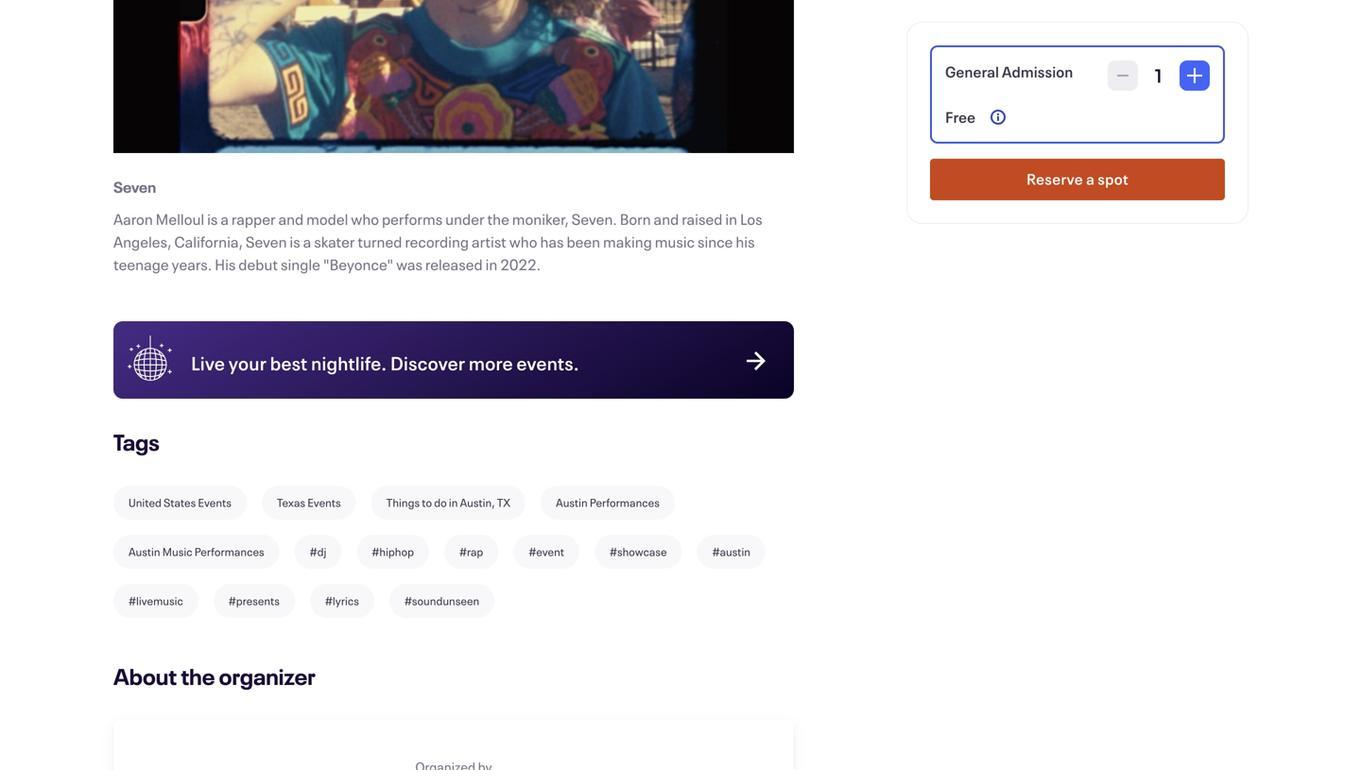 Task type: vqa. For each thing, say whether or not it's contained in the screenshot.
Follow button to the middle
no



Task type: describe. For each thing, give the bounding box(es) containing it.
0 vertical spatial a
[[221, 209, 229, 229]]

austin for austin performances
[[556, 495, 588, 510]]

moniker,
[[512, 209, 569, 229]]

texas events
[[277, 495, 341, 510]]

arrow right chunky_svg image
[[742, 347, 770, 375]]

released
[[425, 254, 483, 275]]

#livemusic link
[[113, 584, 198, 618]]

#showcase link
[[594, 535, 682, 569]]

turned
[[358, 232, 402, 252]]

austin music performances
[[129, 544, 264, 560]]

#dj link
[[295, 535, 342, 569]]

texas events link
[[262, 486, 356, 520]]

1 events from the left
[[198, 495, 231, 510]]

organizer profile element
[[113, 662, 794, 770]]

#showcase
[[610, 544, 667, 560]]

austin for austin music performances
[[129, 544, 160, 560]]

music
[[655, 232, 695, 252]]

#lyrics link
[[310, 584, 374, 618]]

discover
[[390, 351, 465, 376]]

california,
[[174, 232, 243, 252]]

0 horizontal spatial who
[[351, 209, 379, 229]]

to
[[422, 495, 432, 510]]

seven.
[[572, 209, 617, 229]]

#austin link
[[697, 535, 766, 569]]

states
[[164, 495, 196, 510]]

skater
[[314, 232, 355, 252]]

2 vertical spatial in
[[449, 495, 458, 510]]

single
[[281, 254, 320, 275]]

artist
[[472, 232, 506, 252]]

#hiphop link
[[357, 535, 429, 569]]

live
[[191, 351, 225, 376]]

best
[[270, 351, 307, 376]]

debut
[[238, 254, 278, 275]]

#event
[[529, 544, 564, 560]]

model
[[306, 209, 348, 229]]

#lyrics
[[325, 594, 359, 609]]

0 vertical spatial seven
[[113, 177, 156, 197]]

aaron melloul is a rapper and model who performs under the moniker, seven. born and raised in los angeles, california, seven is a skater turned recording artist who has been making music since his teenage years. his debut single "beyonce" was released in 2022.
[[113, 209, 762, 275]]

1 vertical spatial performances
[[194, 544, 264, 560]]

things to do in austin, tx
[[386, 495, 511, 510]]

more
[[469, 351, 513, 376]]

things to do in austin, tx link
[[371, 486, 526, 520]]

performs
[[382, 209, 443, 229]]

1 and from the left
[[278, 209, 304, 229]]

about the organizer
[[113, 662, 316, 691]]

austin,
[[460, 495, 495, 510]]

rapper
[[231, 209, 276, 229]]

been
[[567, 232, 600, 252]]

was
[[396, 254, 422, 275]]

raised
[[682, 209, 722, 229]]

austin performances
[[556, 495, 660, 510]]

united states events
[[129, 495, 231, 510]]

tags
[[113, 427, 160, 457]]

his
[[215, 254, 236, 275]]

melloul
[[156, 209, 204, 229]]

#soundunseen
[[404, 594, 479, 609]]

years.
[[172, 254, 212, 275]]

"beyonce"
[[323, 254, 393, 275]]

#rap
[[459, 544, 483, 560]]



Task type: locate. For each thing, give the bounding box(es) containing it.
the right about
[[181, 662, 215, 691]]

under
[[445, 209, 484, 229]]

do
[[434, 495, 447, 510]]

1 horizontal spatial austin
[[556, 495, 588, 510]]

who up turned
[[351, 209, 379, 229]]

since
[[697, 232, 733, 252]]

things
[[386, 495, 420, 510]]

0 horizontal spatial a
[[221, 209, 229, 229]]

austin music performances link
[[113, 535, 279, 569]]

teenage
[[113, 254, 169, 275]]

2 horizontal spatial in
[[725, 209, 737, 229]]

performances right music
[[194, 544, 264, 560]]

0 horizontal spatial events
[[198, 495, 231, 510]]

0 horizontal spatial is
[[207, 209, 218, 229]]

1 vertical spatial austin
[[129, 544, 160, 560]]

1 horizontal spatial events
[[307, 495, 341, 510]]

texas
[[277, 495, 305, 510]]

#livemusic
[[129, 594, 183, 609]]

2 events from the left
[[307, 495, 341, 510]]

1 horizontal spatial the
[[487, 209, 509, 229]]

events right states
[[198, 495, 231, 510]]

#event link
[[514, 535, 579, 569]]

1 vertical spatial a
[[303, 232, 311, 252]]

making
[[603, 232, 652, 252]]

angeles,
[[113, 232, 172, 252]]

los
[[740, 209, 762, 229]]

who
[[351, 209, 379, 229], [509, 232, 537, 252]]

events.
[[516, 351, 579, 376]]

1 vertical spatial the
[[181, 662, 215, 691]]

events
[[198, 495, 231, 510], [307, 495, 341, 510]]

a up single
[[303, 232, 311, 252]]

#presents link
[[213, 584, 295, 618]]

1 vertical spatial is
[[290, 232, 300, 252]]

austin up the #event link
[[556, 495, 588, 510]]

tx
[[497, 495, 511, 510]]

2022.
[[500, 254, 541, 275]]

0 vertical spatial in
[[725, 209, 737, 229]]

in
[[725, 209, 737, 229], [485, 254, 497, 275], [449, 495, 458, 510]]

is up single
[[290, 232, 300, 252]]

1 vertical spatial seven
[[246, 232, 287, 252]]

0 horizontal spatial in
[[449, 495, 458, 510]]

the
[[487, 209, 509, 229], [181, 662, 215, 691]]

a
[[221, 209, 229, 229], [303, 232, 311, 252]]

0 vertical spatial austin
[[556, 495, 588, 510]]

seven inside aaron melloul is a rapper and model who performs under the moniker, seven. born and raised in los angeles, california, seven is a skater turned recording artist who has been making music since his teenage years. his debut single "beyonce" was released in 2022.
[[246, 232, 287, 252]]

in right do
[[449, 495, 458, 510]]

events right texas
[[307, 495, 341, 510]]

live your best nightlife. discover more events.
[[191, 351, 579, 376]]

1 horizontal spatial a
[[303, 232, 311, 252]]

in left los
[[725, 209, 737, 229]]

seven up the debut
[[246, 232, 287, 252]]

and left model
[[278, 209, 304, 229]]

0 horizontal spatial performances
[[194, 544, 264, 560]]

austin performances link
[[541, 486, 675, 520]]

and
[[278, 209, 304, 229], [654, 209, 679, 229]]

0 vertical spatial the
[[487, 209, 509, 229]]

1 horizontal spatial and
[[654, 209, 679, 229]]

the inside organizer profile element
[[181, 662, 215, 691]]

1 vertical spatial in
[[485, 254, 497, 275]]

a up california,
[[221, 209, 229, 229]]

seven up aaron
[[113, 177, 156, 197]]

#dj
[[310, 544, 326, 560]]

your
[[228, 351, 266, 376]]

is
[[207, 209, 218, 229], [290, 232, 300, 252]]

and up the music
[[654, 209, 679, 229]]

has
[[540, 232, 564, 252]]

united states events link
[[113, 486, 247, 520]]

#hiphop
[[372, 544, 414, 560]]

the up artist
[[487, 209, 509, 229]]

0 vertical spatial performances
[[590, 495, 660, 510]]

austin left music
[[129, 544, 160, 560]]

0 horizontal spatial seven
[[113, 177, 156, 197]]

0 horizontal spatial and
[[278, 209, 304, 229]]

austin
[[556, 495, 588, 510], [129, 544, 160, 560]]

united
[[129, 495, 162, 510]]

the inside aaron melloul is a rapper and model who performs under the moniker, seven. born and raised in los angeles, california, seven is a skater turned recording artist who has been making music since his teenage years. his debut single "beyonce" was released in 2022.
[[487, 209, 509, 229]]

about
[[113, 662, 177, 691]]

0 vertical spatial who
[[351, 209, 379, 229]]

his
[[736, 232, 755, 252]]

recording
[[405, 232, 469, 252]]

#rap link
[[444, 535, 498, 569]]

1 horizontal spatial in
[[485, 254, 497, 275]]

in down artist
[[485, 254, 497, 275]]

#soundunseen link
[[389, 584, 495, 618]]

2 and from the left
[[654, 209, 679, 229]]

who up 2022.
[[509, 232, 537, 252]]

aaron
[[113, 209, 153, 229]]

0 horizontal spatial austin
[[129, 544, 160, 560]]

1 horizontal spatial performances
[[590, 495, 660, 510]]

seven
[[113, 177, 156, 197], [246, 232, 287, 252]]

1 horizontal spatial is
[[290, 232, 300, 252]]

1 horizontal spatial who
[[509, 232, 537, 252]]

performances up the #showcase link
[[590, 495, 660, 510]]

#austin
[[712, 544, 750, 560]]

#presents
[[229, 594, 280, 609]]

0 horizontal spatial the
[[181, 662, 215, 691]]

is up california,
[[207, 209, 218, 229]]

performances
[[590, 495, 660, 510], [194, 544, 264, 560]]

0 vertical spatial is
[[207, 209, 218, 229]]

music
[[162, 544, 192, 560]]

1 horizontal spatial seven
[[246, 232, 287, 252]]

1 vertical spatial who
[[509, 232, 537, 252]]

born
[[620, 209, 651, 229]]

nightlife.
[[311, 351, 387, 376]]

organizer
[[219, 662, 316, 691]]



